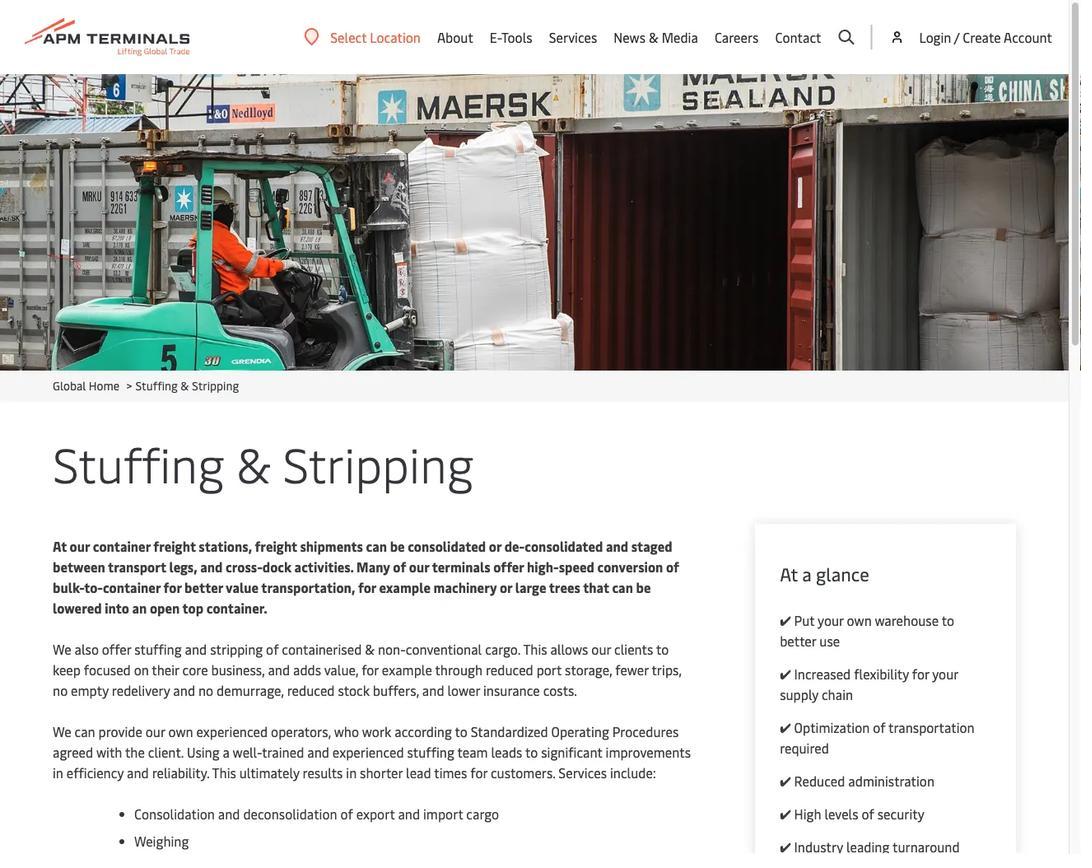 Task type: vqa. For each thing, say whether or not it's contained in the screenshot.
✔ inside the ✔ Optimization of transportation required
yes



Task type: describe. For each thing, give the bounding box(es) containing it.
non-
[[378, 640, 406, 658]]

stripping stuffing image
[[0, 74, 1069, 371]]

this inside we can provide our own experienced operators, who work according to standardized operating procedures agreed with the client. using a well-trained and experienced stuffing team leads to significant improvements in efficiency and reliability. this ultimately results in shorter lead times for customers. services include:
[[212, 764, 236, 782]]

stuffing inside we can provide our own experienced operators, who work according to standardized operating procedures agreed with the client. using a well-trained and experienced stuffing team leads to significant improvements in efficiency and reliability. this ultimately results in shorter lead times for customers. services include:
[[407, 743, 455, 761]]

contact button
[[775, 0, 822, 74]]

speed
[[559, 558, 595, 576]]

your inside ✔ increased flexibility for your supply chain
[[933, 665, 959, 683]]

stations,
[[199, 537, 252, 555]]

trees
[[549, 579, 581, 596]]

to-
[[84, 579, 103, 596]]

containerised
[[282, 640, 362, 658]]

improvements
[[606, 743, 691, 761]]

for inside ✔ increased flexibility for your supply chain
[[913, 665, 930, 683]]

bulk-
[[53, 579, 84, 596]]

1 vertical spatial or
[[500, 579, 512, 596]]

tools
[[502, 28, 533, 46]]

costs.
[[543, 682, 577, 699]]

services button
[[549, 0, 597, 74]]

consolidation and deconsolidation of export and import cargo
[[134, 805, 499, 823]]

a inside we can provide our own experienced operators, who work according to standardized operating procedures agreed with the client. using a well-trained and experienced stuffing team leads to significant improvements in efficiency and reliability. this ultimately results in shorter lead times for customers. services include:
[[223, 743, 230, 761]]

the
[[125, 743, 145, 761]]

can inside we can provide our own experienced operators, who work according to standardized operating procedures agreed with the client. using a well-trained and experienced stuffing team leads to significant improvements in efficiency and reliability. this ultimately results in shorter lead times for customers. services include:
[[75, 723, 95, 741]]

of down staged
[[666, 558, 679, 576]]

for down many
[[358, 579, 376, 596]]

stuffing & stripping
[[53, 430, 474, 495]]

and left adds
[[268, 661, 290, 679]]

at a glance
[[780, 562, 870, 586]]

about button
[[437, 0, 474, 74]]

weighing
[[134, 832, 189, 850]]

warehouse
[[875, 612, 939, 629]]

at for at a glance
[[780, 562, 798, 586]]

✔ put your own warehouse to better use
[[780, 612, 955, 650]]

legs,
[[169, 558, 197, 576]]

1 no from the left
[[53, 682, 68, 699]]

required
[[780, 739, 829, 757]]

for up open
[[164, 579, 182, 596]]

own inside ✔ put your own warehouse to better use
[[847, 612, 872, 629]]

using
[[187, 743, 220, 761]]

shorter
[[360, 764, 403, 782]]

supply
[[780, 686, 819, 703]]

put
[[795, 612, 815, 629]]

this inside we also offer stuffing and stripping of containerised & non-conventional cargo. this allows our clients to keep focused on their core business, and adds value, for example through reduced port storage, fewer trips, no empty redelivery and no demurrage, reduced stock buffers, and lower insurance costs.
[[523, 640, 548, 658]]

operating
[[552, 723, 609, 741]]

your inside ✔ put your own warehouse to better use
[[818, 612, 844, 629]]

login / create account
[[920, 28, 1053, 46]]

chain
[[822, 686, 854, 703]]

and up conversion
[[606, 537, 629, 555]]

work
[[362, 723, 392, 741]]

demurrage,
[[217, 682, 284, 699]]

0 vertical spatial or
[[489, 537, 502, 555]]

with
[[96, 743, 122, 761]]

trained
[[262, 743, 304, 761]]

0 vertical spatial services
[[549, 28, 597, 46]]

stripping
[[210, 640, 263, 658]]

their
[[152, 661, 179, 679]]

who
[[334, 723, 359, 741]]

customers.
[[491, 764, 556, 782]]

contact
[[775, 28, 822, 46]]

to up team
[[455, 723, 468, 741]]

include:
[[610, 764, 656, 782]]

of inside we also offer stuffing and stripping of containerised & non-conventional cargo. this allows our clients to keep focused on their core business, and adds value, for example through reduced port storage, fewer trips, no empty redelivery and no demurrage, reduced stock buffers, and lower insurance costs.
[[266, 640, 279, 658]]

on
[[134, 661, 149, 679]]

our left terminals
[[409, 558, 429, 576]]

stock
[[338, 682, 370, 699]]

buffers,
[[373, 682, 419, 699]]

and right consolidation on the left
[[218, 805, 240, 823]]

large
[[515, 579, 547, 596]]

careers button
[[715, 0, 759, 74]]

✔ for ✔ increased flexibility for your supply chain
[[780, 665, 791, 683]]

adds
[[293, 661, 321, 679]]

high-
[[527, 558, 559, 576]]

0 vertical spatial reduced
[[486, 661, 534, 679]]

1 vertical spatial reduced
[[287, 682, 335, 699]]

keep
[[53, 661, 81, 679]]

global home link
[[53, 378, 120, 393]]

focused
[[84, 661, 131, 679]]

many
[[357, 558, 390, 576]]

account
[[1004, 28, 1053, 46]]

to inside ✔ put your own warehouse to better use
[[942, 612, 955, 629]]

and down core
[[173, 682, 195, 699]]

core
[[183, 661, 208, 679]]

news
[[614, 28, 646, 46]]

e-
[[490, 28, 502, 46]]

conversion
[[598, 558, 663, 576]]

import
[[423, 805, 463, 823]]

careers
[[715, 28, 759, 46]]

better inside ✔ put your own warehouse to better use
[[780, 632, 817, 650]]

dock
[[263, 558, 292, 576]]

location
[[370, 28, 421, 46]]

2 freight from the left
[[255, 537, 297, 555]]

shipments
[[300, 537, 363, 555]]

0 horizontal spatial experienced
[[196, 723, 268, 741]]

and right export
[[398, 805, 420, 823]]

services inside we can provide our own experienced operators, who work according to standardized operating procedures agreed with the client. using a well-trained and experienced stuffing team leads to significant improvements in efficiency and reliability. this ultimately results in shorter lead times for customers. services include:
[[559, 764, 607, 782]]

empty
[[71, 682, 109, 699]]

0 horizontal spatial stripping
[[192, 378, 239, 393]]

administration
[[849, 772, 935, 790]]

✔ increased flexibility for your supply chain
[[780, 665, 959, 703]]

0 vertical spatial a
[[803, 562, 812, 586]]

for inside we also offer stuffing and stripping of containerised & non-conventional cargo. this allows our clients to keep focused on their core business, and adds value, for example through reduced port storage, fewer trips, no empty redelivery and no demurrage, reduced stock buffers, and lower insurance costs.
[[362, 661, 379, 679]]

lower
[[448, 682, 480, 699]]

between
[[53, 558, 105, 576]]

significant
[[541, 743, 603, 761]]

for inside we can provide our own experienced operators, who work according to standardized operating procedures agreed with the client. using a well-trained and experienced stuffing team leads to significant improvements in efficiency and reliability. this ultimately results in shorter lead times for customers. services include:
[[471, 764, 488, 782]]

export
[[356, 805, 395, 823]]

an
[[132, 599, 147, 617]]

reliability.
[[152, 764, 209, 782]]

leads
[[491, 743, 523, 761]]

optimization
[[795, 719, 870, 736]]



Task type: locate. For each thing, give the bounding box(es) containing it.
✔ high levels of security
[[780, 805, 925, 823]]

consolidated up speed
[[525, 537, 603, 555]]

levels
[[825, 805, 859, 823]]

1 vertical spatial a
[[223, 743, 230, 761]]

about
[[437, 28, 474, 46]]

home
[[89, 378, 120, 393]]

1 horizontal spatial offer
[[494, 558, 524, 576]]

own inside we can provide our own experienced operators, who work according to standardized operating procedures agreed with the client. using a well-trained and experienced stuffing team leads to significant improvements in efficiency and reliability. this ultimately results in shorter lead times for customers. services include:
[[168, 723, 193, 741]]

offer up focused at bottom
[[102, 640, 131, 658]]

reduced up insurance
[[486, 661, 534, 679]]

this down using
[[212, 764, 236, 782]]

for down team
[[471, 764, 488, 782]]

high
[[795, 805, 822, 823]]

at inside at our container freight stations, freight shipments can be consolidated or de-consolidated and staged between transport legs, and cross-dock activities. many of our terminals offer high-speed conversion of bulk-to-container for better value transportation, for example machinery or large trees that can be lowered into an open top container.
[[53, 537, 67, 555]]

1 horizontal spatial this
[[523, 640, 548, 658]]

offer
[[494, 558, 524, 576], [102, 640, 131, 658]]

services right the tools at the top left of the page
[[549, 28, 597, 46]]

your up "transportation" at the bottom right
[[933, 665, 959, 683]]

we for we also offer stuffing and stripping of containerised & non-conventional cargo. this allows our clients to keep focused on their core business, and adds value, for example through reduced port storage, fewer trips, no empty redelivery and no demurrage, reduced stock buffers, and lower insurance costs.
[[53, 640, 71, 658]]

5 ✔ from the top
[[780, 805, 791, 823]]

a left "well-"
[[223, 743, 230, 761]]

container down transport
[[103, 579, 161, 596]]

stuffing up their
[[134, 640, 182, 658]]

0 vertical spatial stuffing
[[135, 378, 178, 393]]

into
[[105, 599, 129, 617]]

glance
[[816, 562, 870, 586]]

0 horizontal spatial freight
[[153, 537, 196, 555]]

and up core
[[185, 640, 207, 658]]

cross-
[[226, 558, 263, 576]]

0 vertical spatial better
[[185, 579, 223, 596]]

of inside ✔ optimization of transportation required
[[873, 719, 886, 736]]

and left 'lower'
[[422, 682, 444, 699]]

✔ left the high
[[780, 805, 791, 823]]

and down the stations,
[[200, 558, 223, 576]]

✔ inside ✔ put your own warehouse to better use
[[780, 612, 791, 629]]

no down core
[[198, 682, 213, 699]]

example
[[379, 579, 431, 596], [382, 661, 432, 679]]

of right levels
[[862, 805, 875, 823]]

stuffing down global home > stuffing & stripping
[[53, 430, 224, 495]]

0 horizontal spatial at
[[53, 537, 67, 555]]

1 horizontal spatial experienced
[[333, 743, 404, 761]]

transportation,
[[261, 579, 355, 596]]

standardized
[[471, 723, 548, 741]]

container up transport
[[93, 537, 151, 555]]

a
[[803, 562, 812, 586], [223, 743, 230, 761]]

1 consolidated from the left
[[408, 537, 486, 555]]

consolidated up terminals
[[408, 537, 486, 555]]

at up put
[[780, 562, 798, 586]]

global
[[53, 378, 86, 393]]

1 horizontal spatial own
[[847, 612, 872, 629]]

3 ✔ from the top
[[780, 719, 791, 736]]

1 freight from the left
[[153, 537, 196, 555]]

0 horizontal spatial be
[[390, 537, 405, 555]]

1 vertical spatial container
[[103, 579, 161, 596]]

own up "client."
[[168, 723, 193, 741]]

we
[[53, 640, 71, 658], [53, 723, 71, 741]]

1 horizontal spatial can
[[366, 537, 387, 555]]

clients
[[615, 640, 654, 658]]

1 vertical spatial stuffing
[[407, 743, 455, 761]]

4 ✔ from the top
[[780, 772, 791, 790]]

can up agreed
[[75, 723, 95, 741]]

our up storage,
[[592, 640, 611, 658]]

for right flexibility
[[913, 665, 930, 683]]

provide
[[98, 723, 142, 741]]

stuffing right >
[[135, 378, 178, 393]]

conventional
[[406, 640, 482, 658]]

0 horizontal spatial offer
[[102, 640, 131, 658]]

1 horizontal spatial at
[[780, 562, 798, 586]]

in right results
[[346, 764, 357, 782]]

1 horizontal spatial consolidated
[[525, 537, 603, 555]]

& inside dropdown button
[[649, 28, 659, 46]]

0 vertical spatial be
[[390, 537, 405, 555]]

1 horizontal spatial your
[[933, 665, 959, 683]]

1 vertical spatial we
[[53, 723, 71, 741]]

can down conversion
[[612, 579, 633, 596]]

of right stripping
[[266, 640, 279, 658]]

allows
[[551, 640, 589, 658]]

1 horizontal spatial stripping
[[283, 430, 474, 495]]

0 horizontal spatial this
[[212, 764, 236, 782]]

stuffing down according at the left
[[407, 743, 455, 761]]

2 vertical spatial can
[[75, 723, 95, 741]]

through
[[435, 661, 483, 679]]

select
[[331, 28, 367, 46]]

offer inside at our container freight stations, freight shipments can be consolidated or de-consolidated and staged between transport legs, and cross-dock activities. many of our terminals offer high-speed conversion of bulk-to-container for better value transportation, for example machinery or large trees that can be lowered into an open top container.
[[494, 558, 524, 576]]

agreed
[[53, 743, 93, 761]]

we can provide our own experienced operators, who work according to standardized operating procedures agreed with the client. using a well-trained and experienced stuffing team leads to significant improvements in efficiency and reliability. this ultimately results in shorter lead times for customers. services include:
[[53, 723, 691, 782]]

0 horizontal spatial a
[[223, 743, 230, 761]]

freight up dock
[[255, 537, 297, 555]]

1 vertical spatial be
[[636, 579, 651, 596]]

example inside we also offer stuffing and stripping of containerised & non-conventional cargo. this allows our clients to keep focused on their core business, and adds value, for example through reduced port storage, fewer trips, no empty redelivery and no demurrage, reduced stock buffers, and lower insurance costs.
[[382, 661, 432, 679]]

and up results
[[307, 743, 329, 761]]

can up many
[[366, 537, 387, 555]]

1 horizontal spatial better
[[780, 632, 817, 650]]

2 in from the left
[[346, 764, 357, 782]]

✔ for ✔ reduced administration
[[780, 772, 791, 790]]

0 horizontal spatial in
[[53, 764, 63, 782]]

container.
[[207, 599, 267, 617]]

ultimately
[[239, 764, 300, 782]]

0 horizontal spatial reduced
[[287, 682, 335, 699]]

experienced down work
[[333, 743, 404, 761]]

to up customers.
[[526, 743, 538, 761]]

1 we from the top
[[53, 640, 71, 658]]

news & media
[[614, 28, 698, 46]]

machinery
[[434, 579, 497, 596]]

1 vertical spatial offer
[[102, 640, 131, 658]]

deconsolidation
[[243, 805, 337, 823]]

better up top
[[185, 579, 223, 596]]

business,
[[211, 661, 265, 679]]

2 no from the left
[[198, 682, 213, 699]]

1 vertical spatial at
[[780, 562, 798, 586]]

example down many
[[379, 579, 431, 596]]

✔
[[780, 612, 791, 629], [780, 665, 791, 683], [780, 719, 791, 736], [780, 772, 791, 790], [780, 805, 791, 823]]

our inside we also offer stuffing and stripping of containerised & non-conventional cargo. this allows our clients to keep focused on their core business, and adds value, for example through reduced port storage, fewer trips, no empty redelivery and no demurrage, reduced stock buffers, and lower insurance costs.
[[592, 640, 611, 658]]

0 vertical spatial at
[[53, 537, 67, 555]]

we up the keep
[[53, 640, 71, 658]]

this
[[523, 640, 548, 658], [212, 764, 236, 782]]

login / create account link
[[889, 0, 1053, 74]]

1 horizontal spatial no
[[198, 682, 213, 699]]

that
[[583, 579, 609, 596]]

1 vertical spatial stripping
[[283, 430, 474, 495]]

stuffing
[[135, 378, 178, 393], [53, 430, 224, 495]]

our up the between
[[70, 537, 90, 555]]

efficiency
[[67, 764, 124, 782]]

staged
[[632, 537, 673, 555]]

✔ left put
[[780, 612, 791, 629]]

2 we from the top
[[53, 723, 71, 741]]

client.
[[148, 743, 184, 761]]

terminals
[[432, 558, 491, 576]]

1 vertical spatial your
[[933, 665, 959, 683]]

according
[[395, 723, 452, 741]]

1 vertical spatial better
[[780, 632, 817, 650]]

we for we can provide our own experienced operators, who work according to standardized operating procedures agreed with the client. using a well-trained and experienced stuffing team leads to significant improvements in efficiency and reliability. this ultimately results in shorter lead times for customers. services include:
[[53, 723, 71, 741]]

0 horizontal spatial no
[[53, 682, 68, 699]]

1 horizontal spatial freight
[[255, 537, 297, 555]]

1 horizontal spatial reduced
[[486, 661, 534, 679]]

0 vertical spatial offer
[[494, 558, 524, 576]]

services down significant
[[559, 764, 607, 782]]

can
[[366, 537, 387, 555], [612, 579, 633, 596], [75, 723, 95, 741]]

transport
[[108, 558, 166, 576]]

0 vertical spatial experienced
[[196, 723, 268, 741]]

or
[[489, 537, 502, 555], [500, 579, 512, 596]]

✔ left reduced
[[780, 772, 791, 790]]

news & media button
[[614, 0, 698, 74]]

or left large
[[500, 579, 512, 596]]

results
[[303, 764, 343, 782]]

2 ✔ from the top
[[780, 665, 791, 683]]

consolidation
[[134, 805, 215, 823]]

our inside we can provide our own experienced operators, who work according to standardized operating procedures agreed with the client. using a well-trained and experienced stuffing team leads to significant improvements in efficiency and reliability. this ultimately results in shorter lead times for customers. services include:
[[146, 723, 165, 741]]

1 vertical spatial stuffing
[[53, 430, 224, 495]]

example up buffers,
[[382, 661, 432, 679]]

storage,
[[565, 661, 612, 679]]

experienced up "well-"
[[196, 723, 268, 741]]

0 vertical spatial this
[[523, 640, 548, 658]]

✔ inside ✔ increased flexibility for your supply chain
[[780, 665, 791, 683]]

0 vertical spatial stuffing
[[134, 640, 182, 658]]

1 vertical spatial this
[[212, 764, 236, 782]]

fewer
[[616, 661, 649, 679]]

0 horizontal spatial stuffing
[[134, 640, 182, 658]]

& inside we also offer stuffing and stripping of containerised & non-conventional cargo. this allows our clients to keep focused on their core business, and adds value, for example through reduced port storage, fewer trips, no empty redelivery and no demurrage, reduced stock buffers, and lower insurance costs.
[[365, 640, 375, 658]]

>
[[126, 378, 132, 393]]

of right many
[[393, 558, 406, 576]]

our up "client."
[[146, 723, 165, 741]]

security
[[878, 805, 925, 823]]

better inside at our container freight stations, freight shipments can be consolidated or de-consolidated and staged between transport legs, and cross-dock activities. many of our terminals offer high-speed conversion of bulk-to-container for better value transportation, for example machinery or large trees that can be lowered into an open top container.
[[185, 579, 223, 596]]

increased
[[795, 665, 851, 683]]

0 vertical spatial stripping
[[192, 378, 239, 393]]

better
[[185, 579, 223, 596], [780, 632, 817, 650]]

of left export
[[341, 805, 353, 823]]

global home > stuffing & stripping
[[53, 378, 239, 393]]

top
[[183, 599, 204, 617]]

for up stock
[[362, 661, 379, 679]]

offer down de-
[[494, 558, 524, 576]]

✔ for ✔ optimization of transportation required
[[780, 719, 791, 736]]

0 horizontal spatial better
[[185, 579, 223, 596]]

e-tools
[[490, 28, 533, 46]]

✔ up required
[[780, 719, 791, 736]]

2 consolidated from the left
[[525, 537, 603, 555]]

1 vertical spatial services
[[559, 764, 607, 782]]

✔ reduced administration
[[780, 772, 935, 790]]

1 vertical spatial own
[[168, 723, 193, 741]]

in down agreed
[[53, 764, 63, 782]]

value
[[226, 579, 259, 596]]

activities.
[[295, 558, 354, 576]]

and down the
[[127, 764, 149, 782]]

or left de-
[[489, 537, 502, 555]]

1 vertical spatial can
[[612, 579, 633, 596]]

we inside we also offer stuffing and stripping of containerised & non-conventional cargo. this allows our clients to keep focused on their core business, and adds value, for example through reduced port storage, fewer trips, no empty redelivery and no demurrage, reduced stock buffers, and lower insurance costs.
[[53, 640, 71, 658]]

be down conversion
[[636, 579, 651, 596]]

1 horizontal spatial be
[[636, 579, 651, 596]]

no down the keep
[[53, 682, 68, 699]]

to up trips,
[[656, 640, 669, 658]]

be
[[390, 537, 405, 555], [636, 579, 651, 596]]

cargo.
[[485, 640, 521, 658]]

0 vertical spatial can
[[366, 537, 387, 555]]

be up many
[[390, 537, 405, 555]]

2 horizontal spatial can
[[612, 579, 633, 596]]

your up use
[[818, 612, 844, 629]]

1 horizontal spatial a
[[803, 562, 812, 586]]

reduced down adds
[[287, 682, 335, 699]]

lead
[[406, 764, 431, 782]]

1 horizontal spatial stuffing
[[407, 743, 455, 761]]

well-
[[233, 743, 262, 761]]

of down ✔ increased flexibility for your supply chain
[[873, 719, 886, 736]]

1 in from the left
[[53, 764, 63, 782]]

de-
[[505, 537, 525, 555]]

example inside at our container freight stations, freight shipments can be consolidated or de-consolidated and staged between transport legs, and cross-dock activities. many of our terminals offer high-speed conversion of bulk-to-container for better value transportation, for example machinery or large trees that can be lowered into an open top container.
[[379, 579, 431, 596]]

✔ for ✔ high levels of security
[[780, 805, 791, 823]]

1 vertical spatial example
[[382, 661, 432, 679]]

✔ up "supply"
[[780, 665, 791, 683]]

0 horizontal spatial your
[[818, 612, 844, 629]]

0 vertical spatial own
[[847, 612, 872, 629]]

1 vertical spatial experienced
[[333, 743, 404, 761]]

freight up legs,
[[153, 537, 196, 555]]

procedures
[[613, 723, 679, 741]]

1 horizontal spatial in
[[346, 764, 357, 782]]

offer inside we also offer stuffing and stripping of containerised & non-conventional cargo. this allows our clients to keep focused on their core business, and adds value, for example through reduced port storage, fewer trips, no empty redelivery and no demurrage, reduced stock buffers, and lower insurance costs.
[[102, 640, 131, 658]]

to inside we also offer stuffing and stripping of containerised & non-conventional cargo. this allows our clients to keep focused on their core business, and adds value, for example through reduced port storage, fewer trips, no empty redelivery and no demurrage, reduced stock buffers, and lower insurance costs.
[[656, 640, 669, 658]]

we up agreed
[[53, 723, 71, 741]]

of
[[393, 558, 406, 576], [666, 558, 679, 576], [266, 640, 279, 658], [873, 719, 886, 736], [341, 805, 353, 823], [862, 805, 875, 823]]

reduced
[[795, 772, 845, 790]]

0 horizontal spatial consolidated
[[408, 537, 486, 555]]

0 vertical spatial we
[[53, 640, 71, 658]]

0 horizontal spatial can
[[75, 723, 95, 741]]

we inside we can provide our own experienced operators, who work according to standardized operating procedures agreed with the client. using a well-trained and experienced stuffing team leads to significant improvements in efficiency and reliability. this ultimately results in shorter lead times for customers. services include:
[[53, 723, 71, 741]]

stuffing inside we also offer stuffing and stripping of containerised & non-conventional cargo. this allows our clients to keep focused on their core business, and adds value, for example through reduced port storage, fewer trips, no empty redelivery and no demurrage, reduced stock buffers, and lower insurance costs.
[[134, 640, 182, 658]]

a left glance
[[803, 562, 812, 586]]

trips,
[[652, 661, 682, 679]]

operators,
[[271, 723, 331, 741]]

✔ for ✔ put your own warehouse to better use
[[780, 612, 791, 629]]

own left warehouse
[[847, 612, 872, 629]]

this up port
[[523, 640, 548, 658]]

0 vertical spatial container
[[93, 537, 151, 555]]

✔ inside ✔ optimization of transportation required
[[780, 719, 791, 736]]

at up the between
[[53, 537, 67, 555]]

better down put
[[780, 632, 817, 650]]

to right warehouse
[[942, 612, 955, 629]]

at for at our container freight stations, freight shipments can be consolidated or de-consolidated and staged between transport legs, and cross-dock activities. many of our terminals offer high-speed conversion of bulk-to-container for better value transportation, for example machinery or large trees that can be lowered into an open top container.
[[53, 537, 67, 555]]

team
[[458, 743, 488, 761]]

0 vertical spatial your
[[818, 612, 844, 629]]

0 horizontal spatial own
[[168, 723, 193, 741]]

reduced
[[486, 661, 534, 679], [287, 682, 335, 699]]

at our container freight stations, freight shipments can be consolidated or de-consolidated and staged between transport legs, and cross-dock activities. many of our terminals offer high-speed conversion of bulk-to-container for better value transportation, for example machinery or large trees that can be lowered into an open top container.
[[53, 537, 679, 617]]

transportation
[[889, 719, 975, 736]]

redelivery
[[112, 682, 170, 699]]

1 ✔ from the top
[[780, 612, 791, 629]]

0 vertical spatial example
[[379, 579, 431, 596]]



